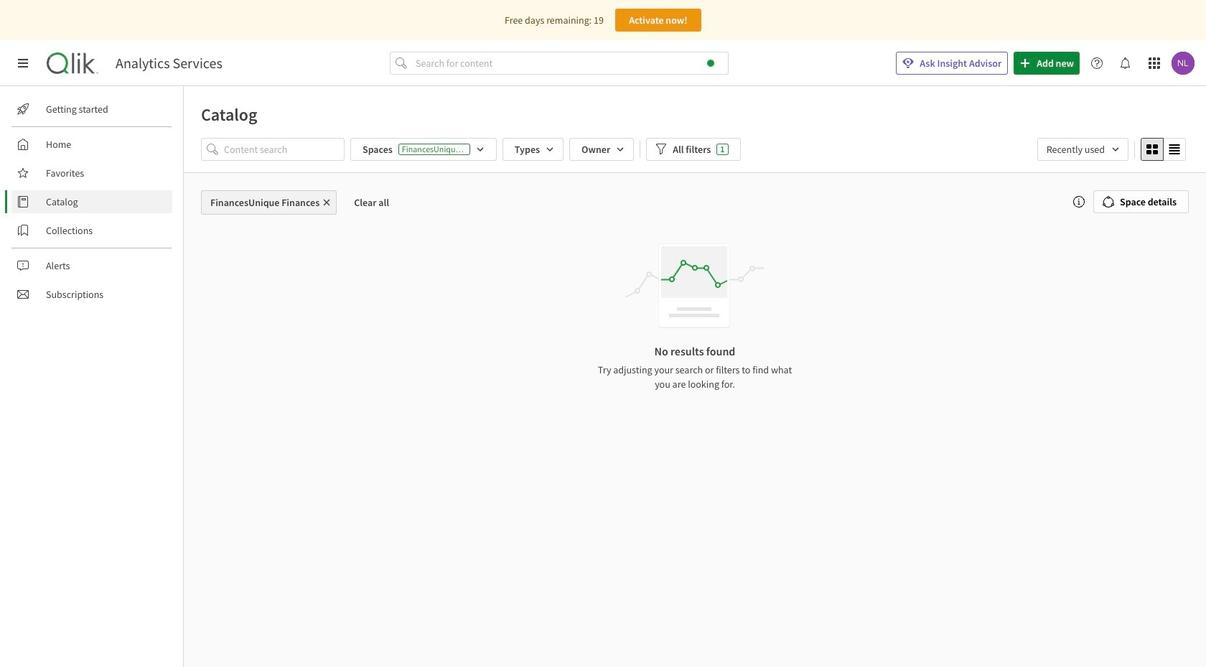 Task type: locate. For each thing, give the bounding box(es) containing it.
home badge image
[[707, 60, 714, 67]]

list view image
[[1169, 144, 1180, 155]]

analytics services element
[[116, 55, 222, 72]]

tile view image
[[1147, 144, 1158, 155]]

None field
[[1037, 138, 1129, 161]]

navigation pane element
[[0, 92, 183, 312]]

Content search text field
[[224, 138, 345, 161]]



Task type: vqa. For each thing, say whether or not it's contained in the screenshot.
dialog
no



Task type: describe. For each thing, give the bounding box(es) containing it.
close sidebar menu image
[[17, 57, 29, 69]]

noah lott image
[[1172, 52, 1195, 75]]

none field inside filters "region"
[[1037, 138, 1129, 161]]

Search for content text field
[[413, 52, 729, 75]]

switch view group
[[1141, 138, 1186, 161]]

filters region
[[184, 135, 1206, 172]]



